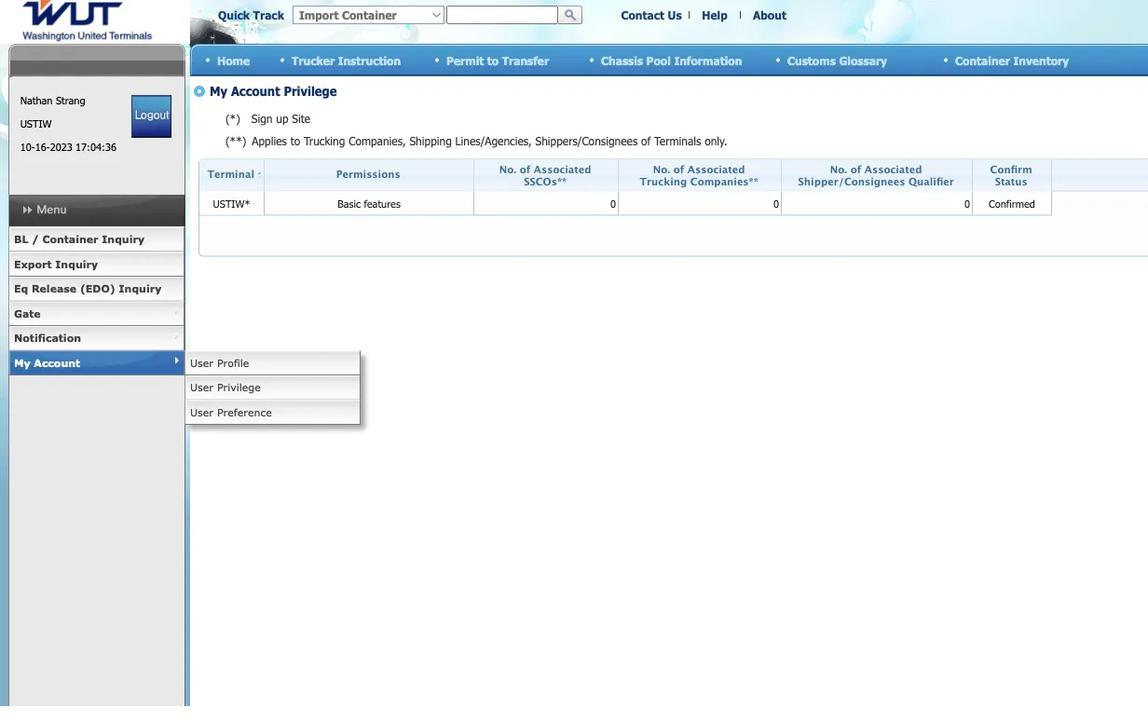 Task type: describe. For each thing, give the bounding box(es) containing it.
user preference link
[[185, 401, 361, 425]]

0 horizontal spatial container
[[42, 233, 98, 246]]

customs glossary
[[788, 53, 888, 67]]

chassis
[[601, 53, 643, 67]]

us
[[668, 8, 682, 22]]

export inquiry
[[14, 258, 98, 270]]

help
[[702, 8, 728, 22]]

trucker
[[292, 53, 335, 67]]

profile
[[217, 357, 249, 369]]

trucker instruction
[[292, 53, 401, 67]]

10-
[[20, 141, 35, 153]]

to
[[488, 53, 499, 67]]

my account link
[[8, 351, 185, 376]]

user for user preference
[[190, 406, 214, 419]]

chassis pool information
[[601, 53, 743, 67]]

gate link
[[8, 302, 185, 326]]

gate
[[14, 307, 41, 320]]

strang
[[56, 94, 85, 107]]

inquiry for (edo)
[[119, 283, 162, 295]]

user for user privilege
[[190, 381, 214, 394]]

privilege
[[217, 381, 261, 394]]

about link
[[754, 8, 787, 22]]

track
[[253, 8, 284, 22]]

export inquiry link
[[8, 252, 185, 277]]

account
[[34, 357, 80, 369]]

permit to transfer
[[447, 53, 549, 67]]

1 vertical spatial inquiry
[[55, 258, 98, 270]]

export
[[14, 258, 52, 270]]

2023
[[50, 141, 72, 153]]

home
[[217, 53, 250, 67]]

bl
[[14, 233, 28, 246]]

bl / container inquiry link
[[8, 228, 185, 252]]

ustiw
[[20, 117, 52, 130]]

eq release (edo) inquiry link
[[8, 277, 185, 302]]

instruction
[[338, 53, 401, 67]]

login image
[[132, 95, 172, 138]]

permit
[[447, 53, 484, 67]]



Task type: locate. For each thing, give the bounding box(es) containing it.
user for user profile
[[190, 357, 214, 369]]

0 vertical spatial user
[[190, 357, 214, 369]]

quick track
[[218, 8, 284, 22]]

preference
[[217, 406, 272, 419]]

0 vertical spatial inquiry
[[102, 233, 145, 246]]

user preference
[[190, 406, 272, 419]]

about
[[754, 8, 787, 22]]

bl / container inquiry
[[14, 233, 145, 246]]

user left profile
[[190, 357, 214, 369]]

notification
[[14, 332, 81, 345]]

eq release (edo) inquiry
[[14, 283, 162, 295]]

2 vertical spatial inquiry
[[119, 283, 162, 295]]

1 vertical spatial user
[[190, 381, 214, 394]]

2 vertical spatial user
[[190, 406, 214, 419]]

user profile link
[[185, 351, 361, 376]]

inquiry up export inquiry link
[[102, 233, 145, 246]]

3 user from the top
[[190, 406, 214, 419]]

/
[[32, 233, 39, 246]]

pool
[[647, 53, 671, 67]]

1 vertical spatial container
[[42, 233, 98, 246]]

my
[[14, 357, 30, 369]]

container
[[956, 53, 1011, 67], [42, 233, 98, 246]]

user privilege link
[[185, 376, 361, 401]]

contact us link
[[621, 8, 682, 22]]

quick
[[218, 8, 250, 22]]

glossary
[[840, 53, 888, 67]]

information
[[675, 53, 743, 67]]

contact us
[[621, 8, 682, 22]]

inquiry down bl / container inquiry
[[55, 258, 98, 270]]

help link
[[702, 8, 728, 22]]

transfer
[[502, 53, 549, 67]]

10-16-2023 17:04:36
[[20, 141, 116, 153]]

nathan strang
[[20, 94, 85, 107]]

container up export inquiry
[[42, 233, 98, 246]]

inquiry right (edo)
[[119, 283, 162, 295]]

user privilege
[[190, 381, 261, 394]]

2 user from the top
[[190, 381, 214, 394]]

inquiry
[[102, 233, 145, 246], [55, 258, 98, 270], [119, 283, 162, 295]]

release
[[32, 283, 77, 295]]

16-
[[35, 141, 50, 153]]

inquiry for container
[[102, 233, 145, 246]]

user down user profile
[[190, 381, 214, 394]]

1 user from the top
[[190, 357, 214, 369]]

notification link
[[8, 326, 185, 351]]

inventory
[[1014, 53, 1070, 67]]

user down user privilege
[[190, 406, 214, 419]]

0 vertical spatial container
[[956, 53, 1011, 67]]

(edo)
[[80, 283, 115, 295]]

user
[[190, 357, 214, 369], [190, 381, 214, 394], [190, 406, 214, 419]]

container inventory
[[956, 53, 1070, 67]]

container left inventory on the top of page
[[956, 53, 1011, 67]]

customs
[[788, 53, 836, 67]]

user profile
[[190, 357, 249, 369]]

None text field
[[447, 6, 559, 24]]

17:04:36
[[76, 141, 116, 153]]

contact
[[621, 8, 665, 22]]

eq
[[14, 283, 28, 295]]

my account
[[14, 357, 80, 369]]

1 horizontal spatial container
[[956, 53, 1011, 67]]

nathan
[[20, 94, 53, 107]]



Task type: vqa. For each thing, say whether or not it's contained in the screenshot.
the "Nathan" on the left top of the page
yes



